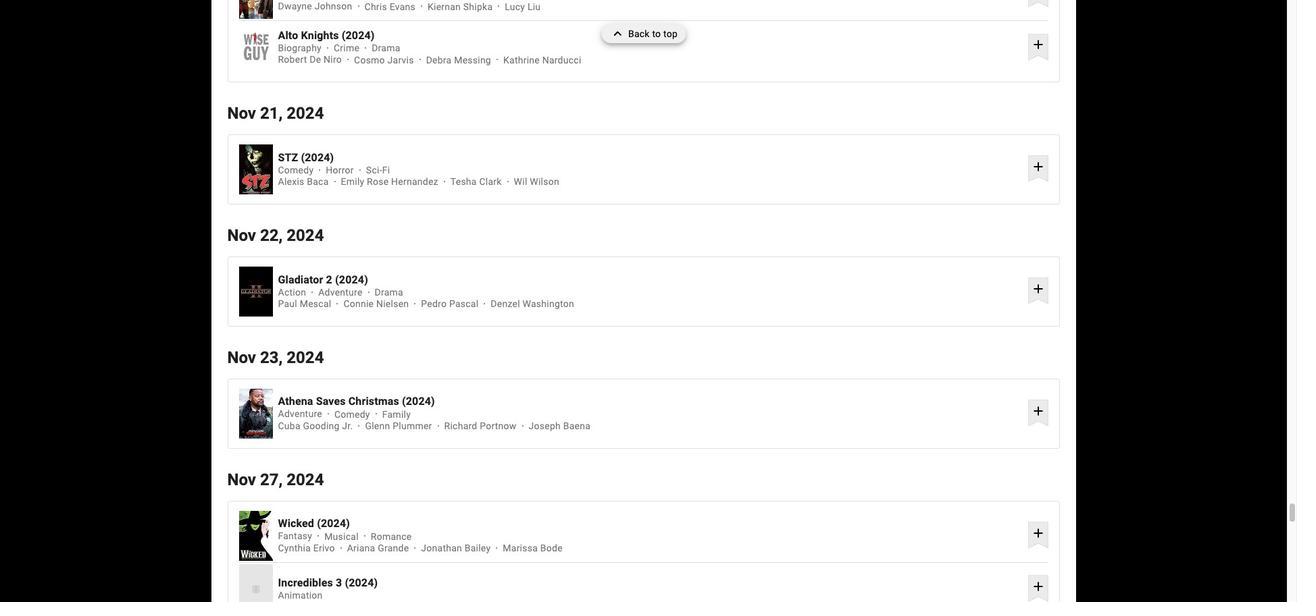 Task type: locate. For each thing, give the bounding box(es) containing it.
nov
[[227, 104, 256, 123], [227, 227, 256, 245], [227, 349, 256, 368], [227, 471, 256, 490]]

3 group from the top
[[239, 145, 273, 195]]

1 vertical spatial add image
[[1030, 525, 1047, 542]]

kathrine
[[503, 55, 540, 65]]

2 add image from the top
[[1030, 159, 1047, 175]]

group for stz
[[239, 145, 273, 195]]

nov for nov 27, 2024
[[227, 471, 256, 490]]

comedy up alexis
[[278, 165, 314, 176]]

add image for wicked (2024)
[[1030, 525, 1047, 542]]

0 vertical spatial drama
[[372, 43, 400, 54]]

crime
[[334, 43, 360, 54]]

cuba gooding jr. in athena saves christmas (2024) image
[[239, 389, 273, 439]]

stz
[[278, 151, 298, 164]]

group left the cuba in the bottom left of the page
[[239, 389, 273, 439]]

1 vertical spatial comedy
[[334, 409, 370, 420]]

4 add image from the top
[[1030, 579, 1047, 595]]

2024 for nov 27, 2024
[[287, 471, 324, 490]]

expand less image
[[610, 24, 628, 43]]

3 2024 from the top
[[287, 349, 324, 368]]

2 nov from the top
[[227, 227, 256, 245]]

niro
[[324, 55, 342, 65]]

baca
[[307, 177, 329, 188]]

nov 27, 2024
[[227, 471, 324, 490]]

bode
[[541, 543, 563, 554]]

add image
[[1030, 281, 1047, 297], [1030, 525, 1047, 542]]

4 group from the top
[[239, 267, 273, 317]]

(2024) up the plummer
[[402, 396, 435, 409]]

johnson
[[315, 1, 352, 12]]

add image
[[1030, 37, 1047, 53], [1030, 159, 1047, 175], [1030, 403, 1047, 419], [1030, 579, 1047, 595]]

athena saves christmas (2024)
[[278, 396, 435, 409]]

gladiator
[[278, 273, 323, 286]]

nov 23, 2024
[[227, 349, 324, 368]]

2 group from the top
[[239, 23, 273, 73]]

(2024) right 3
[[345, 577, 378, 590]]

glenn plummer
[[365, 421, 432, 432]]

5 group from the top
[[239, 389, 273, 439]]

debra
[[426, 55, 452, 65]]

group up alto knights (2024) image
[[239, 0, 273, 19]]

2024 for nov 21, 2024
[[287, 104, 324, 123]]

group
[[239, 0, 273, 19], [239, 23, 273, 73], [239, 145, 273, 195], [239, 267, 273, 317], [239, 389, 273, 439], [239, 511, 273, 561], [239, 565, 273, 603]]

group for athena
[[239, 389, 273, 439]]

0 horizontal spatial comedy
[[278, 165, 314, 176]]

2 2024 from the top
[[287, 227, 324, 245]]

marissa
[[503, 543, 538, 554]]

clark
[[479, 177, 502, 188]]

2024 right 27, on the bottom
[[287, 471, 324, 490]]

lucy
[[505, 1, 525, 12]]

musical
[[324, 532, 359, 542]]

comedy up jr.
[[334, 409, 370, 420]]

adventure down athena
[[278, 409, 322, 420]]

0 vertical spatial add image
[[1030, 281, 1047, 297]]

gooding
[[303, 421, 340, 432]]

group left stz
[[239, 145, 273, 195]]

liu
[[528, 1, 541, 12]]

add image for stz (2024)
[[1030, 159, 1047, 175]]

nov for nov 21, 2024
[[227, 104, 256, 123]]

marissa bode
[[503, 543, 563, 554]]

6 group from the top
[[239, 511, 273, 561]]

(2024) inside incredibles 3 (2024) animation
[[345, 577, 378, 590]]

horror
[[326, 165, 354, 176]]

chris evans and dwayne johnson in red one (2024) image
[[239, 0, 273, 19]]

pascal
[[449, 299, 479, 310]]

mescal
[[300, 299, 331, 310]]

nov left 21,
[[227, 104, 256, 123]]

2024 right 22,
[[287, 227, 324, 245]]

drama for alto knights (2024)
[[372, 43, 400, 54]]

richard portnow
[[444, 421, 517, 432]]

to
[[652, 28, 661, 39]]

group left fantasy
[[239, 511, 273, 561]]

3 add image from the top
[[1030, 403, 1047, 419]]

saves
[[316, 396, 346, 409]]

wicked (2024) button
[[278, 518, 1023, 531]]

wicked (2024) image
[[239, 511, 273, 561]]

alexis baca
[[278, 177, 329, 188]]

0 vertical spatial adventure
[[318, 287, 363, 298]]

shipka
[[463, 1, 493, 12]]

2024 right 21,
[[287, 104, 324, 123]]

1 add image from the top
[[1030, 37, 1047, 53]]

jarvis
[[388, 55, 414, 65]]

plummer
[[393, 421, 432, 432]]

paul mescal
[[278, 299, 331, 310]]

nov left 22,
[[227, 227, 256, 245]]

(2024) up musical
[[317, 518, 350, 531]]

nielsen
[[376, 299, 409, 310]]

stz (2024) button
[[278, 151, 1023, 164]]

nov 21, 2024
[[227, 104, 324, 123]]

group left animation
[[239, 565, 273, 603]]

1 2024 from the top
[[287, 104, 324, 123]]

grande
[[378, 543, 409, 554]]

0 vertical spatial comedy
[[278, 165, 314, 176]]

drama up cosmo jarvis
[[372, 43, 400, 54]]

group for wicked
[[239, 511, 273, 561]]

rose
[[367, 177, 389, 188]]

drama up nielsen at the left of page
[[375, 287, 403, 298]]

(2024)
[[342, 29, 375, 42], [301, 151, 334, 164], [335, 273, 368, 286], [402, 396, 435, 409], [317, 518, 350, 531], [345, 577, 378, 590]]

nov left 23, on the bottom left of page
[[227, 349, 256, 368]]

2024 right 23, on the bottom left of page
[[287, 349, 324, 368]]

alto
[[278, 29, 298, 42]]

cynthia
[[278, 543, 311, 554]]

adventure down 2
[[318, 287, 363, 298]]

adventure
[[318, 287, 363, 298], [278, 409, 322, 420]]

kiernan
[[428, 1, 461, 12]]

alto knights (2024) button
[[278, 29, 1023, 42]]

gladiator 2 (2024) button
[[278, 273, 1023, 286]]

group left alto
[[239, 23, 273, 73]]

4 nov from the top
[[227, 471, 256, 490]]

action
[[278, 287, 306, 298]]

robert
[[278, 55, 307, 65]]

nov 22, 2024
[[227, 227, 324, 245]]

1 nov from the top
[[227, 104, 256, 123]]

drama
[[372, 43, 400, 54], [375, 287, 403, 298]]

add to watchlist image
[[1029, 0, 1049, 8]]

erivo
[[313, 543, 335, 554]]

group left paul
[[239, 267, 273, 317]]

nov left 27, on the bottom
[[227, 471, 256, 490]]

1 horizontal spatial comedy
[[334, 409, 370, 420]]

emily
[[341, 177, 365, 188]]

stz (2024) image
[[239, 145, 273, 195]]

1 add image from the top
[[1030, 281, 1047, 297]]

tesha clark
[[451, 177, 502, 188]]

2024 for nov 22, 2024
[[287, 227, 324, 245]]

pedro
[[421, 299, 447, 310]]

4 2024 from the top
[[287, 471, 324, 490]]

1 vertical spatial drama
[[375, 287, 403, 298]]

bailey
[[465, 543, 491, 554]]

3 nov from the top
[[227, 349, 256, 368]]

joseph baena
[[529, 421, 591, 432]]

2 add image from the top
[[1030, 525, 1047, 542]]

washington
[[523, 299, 574, 310]]

nov for nov 23, 2024
[[227, 349, 256, 368]]

cynthia erivo
[[278, 543, 335, 554]]



Task type: describe. For each thing, give the bounding box(es) containing it.
christmas
[[349, 396, 399, 409]]

sci-fi
[[366, 165, 390, 176]]

glenn
[[365, 421, 390, 432]]

connie nielsen
[[344, 299, 409, 310]]

emily rose hernandez
[[341, 177, 438, 188]]

2
[[326, 273, 332, 286]]

ariana grande
[[347, 543, 409, 554]]

richard
[[444, 421, 477, 432]]

1 group from the top
[[239, 0, 273, 19]]

athena
[[278, 396, 313, 409]]

add image for gladiator 2 (2024)
[[1030, 281, 1047, 297]]

hernandez
[[391, 177, 438, 188]]

evans
[[390, 1, 416, 12]]

alexis
[[278, 177, 304, 188]]

wicked
[[278, 518, 314, 531]]

dwayne johnson
[[278, 1, 352, 12]]

cosmo jarvis
[[354, 55, 414, 65]]

21,
[[260, 104, 283, 123]]

joseph
[[529, 421, 561, 432]]

alto knights (2024) image
[[239, 23, 273, 73]]

fantasy
[[278, 532, 312, 542]]

incredibles 3 (2024) animation
[[278, 577, 378, 602]]

movie image
[[250, 584, 261, 595]]

athena saves christmas (2024) button
[[278, 396, 1023, 409]]

back
[[628, 28, 650, 39]]

wilson
[[530, 177, 560, 188]]

(2024) up the 'crime'
[[342, 29, 375, 42]]

portnow
[[480, 421, 517, 432]]

drama for gladiator 2 (2024)
[[375, 287, 403, 298]]

debra messing
[[426, 55, 491, 65]]

(2024) up baca at the top
[[301, 151, 334, 164]]

de
[[310, 55, 321, 65]]

wil wilson
[[514, 177, 560, 188]]

ariana
[[347, 543, 375, 554]]

wicked (2024)
[[278, 518, 350, 531]]

paul
[[278, 299, 297, 310]]

incredibles 3 (2024) button
[[278, 577, 1023, 590]]

fi
[[382, 165, 390, 176]]

(2024) right 2
[[335, 273, 368, 286]]

27,
[[260, 471, 283, 490]]

jonathan bailey
[[421, 543, 491, 554]]

group for alto
[[239, 23, 273, 73]]

cosmo
[[354, 55, 385, 65]]

back to top button
[[601, 24, 686, 43]]

23,
[[260, 349, 283, 368]]

2024 for nov 23, 2024
[[287, 349, 324, 368]]

back to top
[[628, 28, 678, 39]]

dwayne
[[278, 1, 312, 12]]

add image for alto knights (2024)
[[1030, 37, 1047, 53]]

stz (2024)
[[278, 151, 334, 164]]

romance
[[371, 532, 412, 542]]

cuba gooding jr.
[[278, 421, 353, 432]]

nov for nov 22, 2024
[[227, 227, 256, 245]]

baena
[[563, 421, 591, 432]]

kathrine narducci
[[503, 55, 582, 65]]

7 group from the top
[[239, 565, 273, 603]]

jr.
[[342, 421, 353, 432]]

denzel washington
[[491, 299, 574, 310]]

cuba
[[278, 421, 301, 432]]

group for gladiator
[[239, 267, 273, 317]]

top
[[664, 28, 678, 39]]

narducci
[[542, 55, 582, 65]]

connie
[[344, 299, 374, 310]]

gladiator 2 (2024) image
[[239, 267, 273, 317]]

wil
[[514, 177, 528, 188]]

gladiator 2 (2024)
[[278, 273, 368, 286]]

chris
[[365, 1, 387, 12]]

add image for athena saves christmas (2024)
[[1030, 403, 1047, 419]]

22,
[[260, 227, 283, 245]]

kiernan shipka
[[428, 1, 493, 12]]

incredibles
[[278, 577, 333, 590]]

robert de niro
[[278, 55, 342, 65]]

messing
[[454, 55, 491, 65]]

jonathan
[[421, 543, 462, 554]]

chris evans
[[365, 1, 416, 12]]

animation
[[278, 591, 323, 602]]

pedro pascal
[[421, 299, 479, 310]]

sci-
[[366, 165, 382, 176]]

family
[[382, 409, 411, 420]]

biography
[[278, 43, 322, 54]]

3
[[336, 577, 342, 590]]

tesha
[[451, 177, 477, 188]]

1 vertical spatial adventure
[[278, 409, 322, 420]]

knights
[[301, 29, 339, 42]]



Task type: vqa. For each thing, say whether or not it's contained in the screenshot.
Nov associated with Nov 23, 2024
yes



